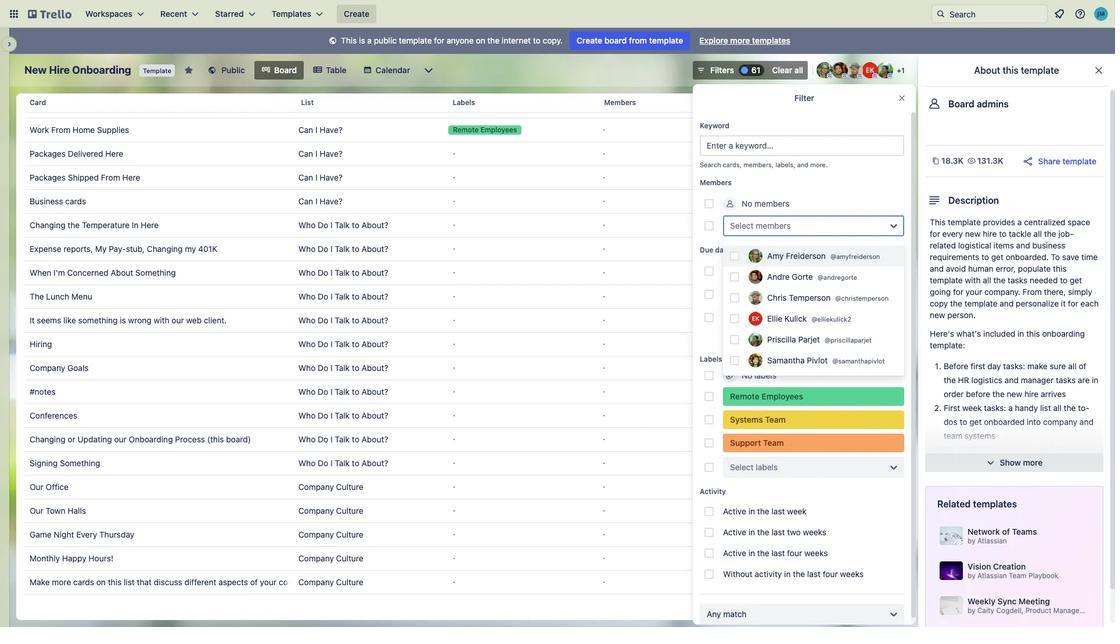 Task type: describe. For each thing, give the bounding box(es) containing it.
1 horizontal spatial four
[[823, 569, 838, 579]]

labels for no labels
[[755, 371, 777, 381]]

0 vertical spatial four
[[787, 548, 803, 558]]

row containing packages delivered here
[[25, 142, 894, 166]]

gorte
[[792, 272, 813, 281]]

our office link
[[30, 476, 289, 499]]

about inside row
[[111, 268, 133, 278]]

(this
[[207, 435, 224, 444]]

about? for the lunch menu
[[362, 292, 388, 302]]

business cards link
[[30, 190, 289, 213]]

who for hiring
[[298, 339, 316, 349]]

our for our town halls
[[30, 506, 43, 516]]

who do i talk to about? for expense reports, my pay-stub, changing my 401k
[[298, 244, 388, 254]]

can for home
[[298, 125, 313, 135]]

last down active in the last four weeks
[[808, 569, 821, 579]]

row containing company goals
[[25, 356, 894, 381]]

employees inside remote employees button
[[481, 125, 517, 134]]

select for select members
[[730, 221, 754, 231]]

and down tackle
[[1017, 241, 1031, 250]]

search image
[[937, 9, 946, 19]]

the right activity
[[793, 569, 805, 579]]

cogdell,
[[997, 607, 1024, 615]]

row containing it seems like something is wrong with our web client.
[[25, 309, 894, 333]]

board for board
[[274, 65, 297, 75]]

show more options
[[723, 335, 797, 345]]

company culture for our town halls
[[298, 506, 364, 516]]

into
[[1027, 417, 1041, 427]]

the left hr
[[944, 375, 956, 385]]

do for signing something
[[318, 458, 328, 468]]

do for expense reports, my pay-stub, changing my 401k
[[318, 244, 328, 254]]

and left more.
[[798, 161, 809, 168]]

talk for #notes
[[335, 387, 350, 397]]

1 horizontal spatial on
[[476, 35, 485, 45]]

all down human
[[983, 275, 992, 285]]

caity
[[978, 607, 995, 615]]

1 vertical spatial employees
[[762, 392, 804, 401]]

0 vertical spatial is
[[359, 35, 365, 45]]

who for the lunch menu
[[298, 292, 316, 302]]

the lunch menu
[[30, 292, 92, 302]]

related
[[938, 499, 971, 510]]

before
[[944, 361, 969, 371]]

is inside row
[[120, 315, 126, 325]]

onboarded
[[984, 417, 1025, 427]]

due for due date
[[700, 246, 714, 254]]

due in the next day
[[742, 313, 814, 322]]

in left ellie
[[759, 313, 766, 322]]

priscilla
[[768, 334, 796, 344]]

this inside row
[[108, 578, 122, 587]]

in down active in the last week
[[749, 528, 755, 537]]

the up activity
[[758, 548, 770, 558]]

with inside the this template provides a centralized space for every new hire to tackle all the job- related logistical items and business requirements to get onboarded. to save time and avoid human error, populate this template with all the tasks needed to get going for your company. from there, simply copy the template and personalize it for each new person.
[[965, 275, 981, 285]]

company
[[1044, 417, 1078, 427]]

temperature
[[82, 220, 130, 230]]

halls
[[68, 506, 86, 516]]

with inside row
[[154, 315, 169, 325]]

going
[[930, 287, 951, 297]]

for up related
[[930, 229, 941, 239]]

who inside before first day tasks: make sure all of the hr logistics and manager tasks are in order before the new hire arrives first week tasks: a handy list all the to- dos to get onboarded into company and team systems who's who list: help the newbie orient themselves and learn all about the key people they'll encounter at work
[[970, 445, 987, 455]]

0 horizontal spatial a
[[367, 35, 372, 45]]

row containing work from home supplies
[[25, 118, 894, 142]]

the up business
[[1045, 229, 1057, 239]]

priscilla parjet (priscillaparjet) image
[[877, 62, 894, 78]]

this member is an admin of this workspace. image
[[873, 73, 878, 78]]

explore more templates link
[[693, 31, 798, 50]]

can i have? for home
[[298, 125, 343, 135]]

here's
[[930, 329, 955, 339]]

kulick
[[785, 313, 807, 323]]

changing for updating
[[30, 435, 65, 444]]

support team
[[730, 438, 784, 448]]

this member is an admin of this workspace. image for amy freiderson (amyfreiderson) icon
[[827, 73, 833, 78]]

show more options button
[[723, 334, 809, 346]]

teams
[[1012, 527, 1037, 537]]

atlassian inside network of teams by atlassian
[[978, 537, 1007, 546]]

logistics
[[972, 375, 1003, 385]]

5 have? from the top
[[320, 196, 343, 206]]

for right the going
[[953, 287, 964, 297]]

1 vertical spatial templates
[[973, 499, 1017, 510]]

Enter a keyword… text field
[[700, 135, 905, 156]]

color: green, title: "remote employees" element inside remote employees button
[[449, 125, 522, 135]]

culture for game night every thursday
[[336, 530, 364, 540]]

amy freiderson (amyfreiderson) image
[[749, 249, 763, 263]]

the left "next"
[[768, 313, 780, 322]]

it seems like something is wrong with our web client. link
[[30, 309, 289, 332]]

manager
[[1021, 375, 1054, 385]]

company goals
[[30, 363, 89, 373]]

who do i talk to about? for hiring
[[298, 339, 388, 349]]

your inside row
[[260, 578, 277, 587]]

star or unstar board image
[[184, 66, 194, 75]]

row containing make more cards on this list that discuss different aspects of your company's culture!
[[25, 571, 894, 595]]

culture for our office
[[336, 482, 364, 492]]

aspects
[[219, 578, 248, 587]]

this inside the this template provides a centralized space for every new hire to tackle all the job- related logistical items and business requirements to get onboarded. to save time and avoid human error, populate this template with all the tasks needed to get going for your company. from there, simply copy the template and personalize it for each new person.
[[1053, 264, 1067, 274]]

select members
[[730, 221, 791, 231]]

due date
[[700, 246, 731, 254]]

hours!
[[89, 554, 113, 564]]

there,
[[1044, 287, 1066, 297]]

game
[[30, 530, 52, 540]]

1 vertical spatial color: green, title: "remote employees" element
[[723, 388, 905, 406]]

0 vertical spatial chris temperson (christemperson) image
[[847, 62, 863, 78]]

seems
[[37, 315, 61, 325]]

the down active in the last week
[[758, 528, 770, 537]]

simply
[[1068, 287, 1093, 297]]

something inside when i'm concerned about something link
[[135, 268, 176, 278]]

wrong
[[128, 315, 152, 325]]

all up company
[[1054, 403, 1062, 413]]

talk for company goals
[[335, 363, 350, 373]]

primary element
[[0, 0, 1116, 28]]

company culture for monthly happy hours!
[[298, 554, 364, 564]]

our town halls
[[30, 506, 86, 516]]

0 horizontal spatial chris temperson (christemperson) image
[[749, 291, 763, 305]]

do for #notes
[[318, 387, 328, 397]]

remote employees for color: green, title: "remote employees" element inside the remote employees button
[[453, 125, 517, 134]]

card button
[[25, 89, 297, 117]]

creation
[[994, 562, 1026, 572]]

all inside button
[[795, 65, 804, 75]]

about? for #notes
[[362, 387, 388, 397]]

the inside row
[[68, 220, 80, 230]]

by for network of teams
[[968, 537, 976, 546]]

overdue
[[742, 289, 774, 299]]

in up active in the last two weeks
[[749, 507, 755, 517]]

templates
[[272, 9, 311, 19]]

no for no labels
[[742, 371, 753, 381]]

more for show more
[[1023, 458, 1043, 468]]

requirements
[[930, 252, 980, 262]]

401k
[[198, 244, 217, 254]]

a inside the this template provides a centralized space for every new hire to tackle all the job- related logistical items and business requirements to get onboarded. to save time and avoid human error, populate this template with all the tasks needed to get going for your company. from there, simply copy the template and personalize it for each new person.
[[1018, 217, 1022, 227]]

and down 'to-'
[[1080, 417, 1094, 427]]

team for support team
[[764, 438, 784, 448]]

cards,
[[723, 161, 742, 168]]

the lunch menu link
[[30, 285, 289, 309]]

about? for expense reports, my pay-stub, changing my 401k
[[362, 244, 388, 254]]

this member is an admin of this workspace. image for chris temperson (christemperson) image to the top
[[858, 73, 863, 78]]

this up admins
[[1003, 65, 1019, 76]]

1 horizontal spatial ellie kulick (elliekulick2) image
[[862, 62, 878, 78]]

hire
[[49, 64, 70, 76]]

5 can i have? from the top
[[298, 196, 343, 206]]

onboarding
[[1043, 329, 1085, 339]]

1 vertical spatial ellie kulick (elliekulick2) image
[[749, 312, 763, 326]]

from inside the this template provides a centralized space for every new hire to tackle all the job- related logistical items and business requirements to get onboarded. to save time and avoid human error, populate this template with all the tasks needed to get going for your company. from there, simply copy the template and personalize it for each new person.
[[1023, 287, 1042, 297]]

row containing changing or updating our onboarding process (this board)
[[25, 428, 894, 452]]

@priscillaparjet
[[825, 336, 872, 344]]

more for show more options
[[747, 335, 766, 345]]

Search field
[[946, 5, 1048, 23]]

every
[[943, 229, 963, 239]]

jeremy miller (jeremymiller198) image
[[1095, 7, 1109, 21]]

and down list:
[[989, 459, 1003, 469]]

row containing conferences
[[25, 404, 894, 428]]

culture for our town halls
[[336, 506, 364, 516]]

0 horizontal spatial our
[[114, 435, 127, 444]]

who do i talk to about? for it seems like something is wrong with our web client.
[[298, 315, 388, 325]]

who do i talk to about? for signing something
[[298, 458, 388, 468]]

culture for monthly happy hours!
[[336, 554, 364, 564]]

color: orange, title: "support team" element
[[723, 434, 905, 453]]

Board name text field
[[19, 61, 137, 80]]

0 horizontal spatial templates
[[752, 35, 791, 45]]

and down company.
[[1000, 299, 1014, 309]]

do for when i'm concerned about something
[[318, 268, 328, 278]]

0 vertical spatial here
[[105, 149, 123, 159]]

atlassian inside vision creation by atlassian team playbook
[[978, 572, 1007, 580]]

due for due in the next day
[[742, 313, 757, 322]]

space
[[1068, 217, 1091, 227]]

do for it seems like something is wrong with our web client.
[[318, 315, 328, 325]]

remote for color: green, title: "remote employees" element inside the remote employees button
[[453, 125, 479, 134]]

have? inside can i have? row
[[320, 101, 343, 111]]

back to home image
[[28, 5, 71, 23]]

about? for changing or updating our onboarding process (this board)
[[362, 435, 388, 444]]

members inside button
[[604, 98, 636, 107]]

open information menu image
[[1075, 8, 1086, 20]]

can for here
[[298, 149, 313, 159]]

my
[[95, 244, 107, 254]]

calendar
[[376, 65, 410, 75]]

for left anyone
[[434, 35, 445, 45]]

2 vertical spatial here
[[141, 220, 159, 230]]

from
[[629, 35, 647, 45]]

when
[[30, 268, 51, 278]]

changing the temperature in here link
[[30, 214, 289, 237]]

vision creation by atlassian team playbook
[[968, 562, 1059, 580]]

packages delivered here
[[30, 149, 123, 159]]

company for make more cards on this list that discuss different aspects of your company's culture!
[[298, 578, 334, 587]]

1 vertical spatial labels
[[700, 355, 723, 364]]

who for changing the temperature in here
[[298, 220, 316, 230]]

show more
[[1000, 458, 1043, 468]]

signing something
[[30, 458, 100, 468]]

select labels
[[730, 462, 778, 472]]

tasks inside before first day tasks: make sure all of the hr logistics and manager tasks are in order before the new hire arrives first week tasks: a handy list all the to- dos to get onboarded into company and team systems who's who list: help the newbie orient themselves and learn all about the key people they'll encounter at work
[[1056, 375, 1076, 385]]

1 can i have? from the top
[[298, 101, 343, 111]]

the up active in the last two weeks
[[758, 507, 770, 517]]

who do i talk to about? for the lunch menu
[[298, 292, 388, 302]]

order
[[944, 389, 964, 399]]

row containing when i'm concerned about something
[[25, 261, 894, 285]]

active for active in the last two weeks
[[723, 528, 747, 537]]

this for this template provides a centralized space for every new hire to tackle all the job- related logistical items and business requirements to get onboarded. to save time and avoid human error, populate this template with all the tasks needed to get going for your company. from there, simply copy the template and personalize it for each new person.
[[930, 217, 946, 227]]

for right it
[[1068, 299, 1079, 309]]

1 vertical spatial tasks:
[[984, 403, 1007, 413]]

@christemperson
[[836, 294, 889, 302]]

about this template
[[975, 65, 1060, 76]]

5 can from the top
[[298, 196, 313, 206]]

row containing expense reports, my pay-stub, changing my 401k
[[25, 237, 894, 261]]

team for systems team
[[765, 415, 786, 425]]

business
[[30, 196, 63, 206]]

labels inside button
[[453, 98, 475, 107]]

row containing #notes
[[25, 380, 894, 404]]

day inside before first day tasks: make sure all of the hr logistics and manager tasks are in order before the new hire arrives first week tasks: a handy list all the to- dos to get onboarded into company and team systems who's who list: help the newbie orient themselves and learn all about the key people they'll encounter at work
[[988, 361, 1001, 371]]

2 vertical spatial weeks
[[840, 569, 864, 579]]

1 horizontal spatial new
[[966, 229, 981, 239]]

game night every thursday link
[[30, 523, 289, 547]]

and right logistics
[[1005, 375, 1019, 385]]

the down logistics
[[993, 389, 1005, 399]]

activity
[[755, 569, 782, 579]]

board for board admins
[[949, 99, 975, 109]]

no labels
[[742, 371, 777, 381]]

template inside button
[[1063, 156, 1097, 166]]

last for four
[[772, 548, 785, 558]]

can inside can i have? row
[[298, 101, 313, 111]]

hire inside before first day tasks: make sure all of the hr logistics and manager tasks are in order before the new hire arrives first week tasks: a handy list all the to- dos to get onboarded into company and team systems who's who list: help the newbie orient themselves and learn all about the key people they'll encounter at work
[[1025, 389, 1039, 399]]

1 vertical spatial week
[[787, 507, 807, 517]]

1 vertical spatial members
[[700, 178, 732, 187]]

the left 'to-'
[[1064, 403, 1076, 413]]

different
[[184, 578, 216, 587]]

copy
[[930, 299, 948, 309]]

about? for it seems like something is wrong with our web client.
[[362, 315, 388, 325]]

1 vertical spatial changing
[[147, 244, 183, 254]]

1 vertical spatial here
[[122, 173, 140, 182]]

last for week
[[772, 507, 785, 517]]

members for no members
[[755, 199, 790, 209]]

who do i talk to about? for when i'm concerned about something
[[298, 268, 388, 278]]

have? for from
[[320, 173, 343, 182]]

who do i talk to about? for changing or updating our onboarding process (this board)
[[298, 435, 388, 444]]

row containing our town halls
[[25, 499, 894, 523]]

the left internet at the top of page
[[488, 35, 500, 45]]

the up show more
[[1023, 445, 1035, 455]]

packages for packages shipped from here
[[30, 173, 66, 182]]

create for create
[[344, 9, 370, 19]]

when i'm concerned about something
[[30, 268, 176, 278]]

tasks inside the this template provides a centralized space for every new hire to tackle all the job- related logistical items and business requirements to get onboarded. to save time and avoid human error, populate this template with all the tasks needed to get going for your company. from there, simply copy the template and personalize it for each new person.
[[1008, 275, 1028, 285]]

orient
[[1066, 445, 1088, 455]]

0 vertical spatial tasks:
[[1004, 361, 1026, 371]]

0 vertical spatial cards
[[65, 196, 86, 206]]

team
[[944, 431, 963, 441]]

public
[[374, 35, 397, 45]]

first
[[944, 403, 961, 413]]

list inside make more cards on this list that discuss different aspects of your company's culture! link
[[124, 578, 135, 587]]



Task type: locate. For each thing, give the bounding box(es) containing it.
0 vertical spatial of
[[1079, 361, 1087, 371]]

from inside packages shipped from here link
[[101, 173, 120, 182]]

1 horizontal spatial show
[[1000, 458, 1021, 468]]

arrives
[[1041, 389, 1067, 399]]

active
[[723, 507, 747, 517], [723, 528, 747, 537], [723, 548, 747, 558]]

who do i talk to about? for changing the temperature in here
[[298, 220, 388, 230]]

1 have? from the top
[[320, 101, 343, 111]]

by left caity
[[968, 607, 976, 615]]

1 horizontal spatial of
[[1003, 527, 1010, 537]]

of inside network of teams by atlassian
[[1003, 527, 1010, 537]]

from up personalize
[[1023, 287, 1042, 297]]

1 talk from the top
[[335, 220, 350, 230]]

1 vertical spatial day
[[988, 361, 1001, 371]]

samantha pivlot (samanthapivlot) image
[[749, 354, 763, 368]]

3 about? from the top
[[362, 268, 388, 278]]

show inside button
[[1000, 458, 1021, 468]]

3 can from the top
[[298, 149, 313, 159]]

0 vertical spatial no
[[742, 199, 753, 209]]

more inside explore more templates link
[[731, 35, 750, 45]]

0 vertical spatial ellie kulick (elliekulick2) image
[[862, 62, 878, 78]]

0 vertical spatial members
[[604, 98, 636, 107]]

0 horizontal spatial list
[[124, 578, 135, 587]]

table
[[16, 0, 912, 621]]

talk for it seems like something is wrong with our web client.
[[335, 315, 350, 325]]

who do i talk to about? for conferences
[[298, 411, 388, 421]]

1 vertical spatial no
[[742, 266, 753, 276]]

1 vertical spatial this
[[930, 217, 946, 227]]

andre gorte (andregorte) image
[[749, 270, 763, 284]]

2 active from the top
[[723, 528, 747, 537]]

something inside signing something link
[[60, 458, 100, 468]]

make more cards on this list that discuss different aspects of your company's culture!
[[30, 578, 350, 587]]

of up are
[[1079, 361, 1087, 371]]

10 row from the top
[[25, 309, 894, 333]]

2 no from the top
[[742, 266, 753, 276]]

0 vertical spatial week
[[963, 403, 982, 413]]

1 vertical spatial weeks
[[805, 548, 828, 558]]

cards down "shipped" at the top of page
[[65, 196, 86, 206]]

0 horizontal spatial with
[[154, 315, 169, 325]]

this member is an admin of this workspace. image for andre gorte (andregorte) icon at the top right
[[842, 73, 848, 78]]

who do i talk to about? for #notes
[[298, 387, 388, 397]]

onboarding
[[72, 64, 131, 76], [129, 435, 173, 444]]

0 horizontal spatial about
[[111, 268, 133, 278]]

1 packages from the top
[[30, 149, 66, 159]]

labels for select labels
[[756, 462, 778, 472]]

table containing can i have?
[[16, 0, 912, 621]]

color: yellow, title: "systems team" element
[[723, 411, 905, 429]]

who for it seems like something is wrong with our web client.
[[298, 315, 316, 325]]

have? for home
[[320, 125, 343, 135]]

0 notifications image
[[1053, 7, 1067, 21]]

active up without
[[723, 548, 747, 558]]

row containing monthly happy hours!
[[25, 547, 894, 571]]

1 horizontal spatial color: green, title: "remote employees" element
[[723, 388, 905, 406]]

chris temperson @christemperson
[[768, 293, 889, 302]]

board admins
[[949, 99, 1009, 109]]

this member is an admin of this workspace. image for priscilla parjet (priscillaparjet) image
[[888, 73, 893, 78]]

2 horizontal spatial get
[[1070, 275, 1083, 285]]

every
[[76, 530, 97, 540]]

1 horizontal spatial due
[[742, 313, 757, 322]]

it
[[30, 315, 35, 325]]

hire down provides
[[983, 229, 997, 239]]

with down human
[[965, 275, 981, 285]]

row
[[25, 89, 903, 117], [25, 118, 894, 142], [25, 142, 894, 166], [25, 166, 894, 190], [25, 189, 894, 214], [25, 213, 894, 238], [25, 237, 894, 261], [25, 261, 894, 285], [25, 285, 894, 309], [25, 309, 894, 333], [25, 332, 894, 357], [25, 356, 894, 381], [25, 380, 894, 404], [25, 404, 894, 428], [25, 428, 894, 452], [25, 451, 894, 476], [25, 475, 894, 500], [25, 499, 894, 523], [25, 523, 894, 547], [25, 547, 894, 571], [25, 571, 894, 595]]

andre gorte (andregorte) image
[[832, 62, 848, 78]]

weeks for active in the last two weeks
[[803, 528, 827, 537]]

to inside before first day tasks: make sure all of the hr logistics and manager tasks are in order before the new hire arrives first week tasks: a handy list all the to- dos to get onboarded into company and team systems who's who list: help the newbie orient themselves and learn all about the key people they'll encounter at work
[[960, 417, 968, 427]]

5 about? from the top
[[362, 315, 388, 325]]

day up logistics
[[988, 361, 1001, 371]]

is
[[359, 35, 365, 45], [120, 315, 126, 325]]

web
[[186, 315, 202, 325]]

create for create board from template
[[577, 35, 603, 45]]

cards down happy
[[73, 578, 94, 587]]

amy freiderson (amyfreiderson) image
[[817, 62, 833, 78]]

of inside before first day tasks: make sure all of the hr logistics and manager tasks are in order before the new hire arrives first week tasks: a handy list all the to- dos to get onboarded into company and team systems who's who list: help the newbie orient themselves and learn all about the key people they'll encounter at work
[[1079, 361, 1087, 371]]

who for conferences
[[298, 411, 316, 421]]

7 who do i talk to about? from the top
[[298, 363, 388, 373]]

admins
[[977, 99, 1009, 109]]

0 horizontal spatial due
[[700, 246, 714, 254]]

no for no dates
[[742, 266, 753, 276]]

0 vertical spatial create
[[344, 9, 370, 19]]

10 do from the top
[[318, 435, 328, 444]]

chris temperson (christemperson) image left this member is an admin of this workspace. image
[[847, 62, 863, 78]]

show for show more options
[[723, 335, 744, 345]]

who do i talk to about? for company goals
[[298, 363, 388, 373]]

who for signing something
[[298, 458, 316, 468]]

systems
[[965, 431, 996, 441]]

10 who do i talk to about? from the top
[[298, 435, 388, 444]]

1 vertical spatial our
[[114, 435, 127, 444]]

0 vertical spatial onboarding
[[72, 64, 131, 76]]

5 row from the top
[[25, 189, 894, 214]]

in inside before first day tasks: make sure all of the hr logistics and manager tasks are in order before the new hire arrives first week tasks: a handy list all the to- dos to get onboarded into company and team systems who's who list: help the newbie orient themselves and learn all about the key people they'll encounter at work
[[1092, 375, 1099, 385]]

do for changing or updating our onboarding process (this board)
[[318, 435, 328, 444]]

about? for signing something
[[362, 458, 388, 468]]

1 vertical spatial labels
[[756, 462, 778, 472]]

about? for hiring
[[362, 339, 388, 349]]

this up every on the right top of page
[[930, 217, 946, 227]]

2 vertical spatial changing
[[30, 435, 65, 444]]

0 horizontal spatial ellie kulick (elliekulick2) image
[[749, 312, 763, 326]]

1 vertical spatial with
[[154, 315, 169, 325]]

by inside vision creation by atlassian team playbook
[[968, 572, 976, 580]]

4 row from the top
[[25, 166, 894, 190]]

from inside work from home supplies link
[[51, 125, 70, 135]]

1 by from the top
[[968, 537, 976, 546]]

no dates
[[742, 266, 776, 276]]

2 vertical spatial from
[[1023, 287, 1042, 297]]

2 culture from the top
[[336, 506, 364, 516]]

themselves
[[944, 459, 987, 469]]

0 vertical spatial new
[[966, 229, 981, 239]]

3 have? from the top
[[320, 149, 343, 159]]

6 who do i talk to about? from the top
[[298, 339, 388, 349]]

changing or updating our onboarding process (this board)
[[30, 435, 251, 444]]

0 horizontal spatial four
[[787, 548, 803, 558]]

0 horizontal spatial of
[[250, 578, 258, 587]]

1 vertical spatial select
[[730, 462, 754, 472]]

0 vertical spatial tasks
[[1008, 275, 1028, 285]]

2 row from the top
[[25, 118, 894, 142]]

color: green, title: "remote employees" element
[[449, 125, 522, 135], [723, 388, 905, 406]]

culture for make more cards on this list that discuss different aspects of your company's culture!
[[336, 578, 364, 587]]

1 our from the top
[[30, 482, 43, 492]]

0 horizontal spatial labels
[[453, 98, 475, 107]]

can i have? for here
[[298, 149, 343, 159]]

row containing game night every thursday
[[25, 523, 894, 547]]

labels
[[453, 98, 475, 107], [700, 355, 723, 364]]

2 have? from the top
[[320, 125, 343, 135]]

show for show more
[[1000, 458, 1021, 468]]

1 vertical spatial on
[[96, 578, 106, 587]]

2 by from the top
[[968, 572, 976, 580]]

about? for when i'm concerned about something
[[362, 268, 388, 278]]

0 horizontal spatial board
[[274, 65, 297, 75]]

remote employees for the bottommost color: green, title: "remote employees" element
[[730, 392, 804, 401]]

i inside row
[[315, 101, 318, 111]]

with right wrong
[[154, 315, 169, 325]]

week up two
[[787, 507, 807, 517]]

0 vertical spatial hire
[[983, 229, 997, 239]]

the left key
[[1060, 459, 1073, 469]]

do for company goals
[[318, 363, 328, 373]]

row containing business cards
[[25, 189, 894, 214]]

remote employees down can i have? row
[[453, 125, 517, 134]]

1 horizontal spatial members
[[700, 178, 732, 187]]

team right 'support'
[[764, 438, 784, 448]]

temperson
[[789, 293, 831, 302]]

on right anyone
[[476, 35, 485, 45]]

active in the last two weeks
[[723, 528, 827, 537]]

andre
[[768, 272, 790, 281]]

onboarding inside row
[[129, 435, 173, 444]]

3 company culture from the top
[[298, 530, 364, 540]]

1 vertical spatial packages
[[30, 173, 66, 182]]

1 vertical spatial hire
[[1025, 389, 1039, 399]]

color: green, title: "remote employees" element up color: yellow, title: "systems team" element
[[723, 388, 905, 406]]

11 row from the top
[[25, 332, 894, 357]]

1 horizontal spatial chris temperson (christemperson) image
[[847, 62, 863, 78]]

2 our from the top
[[30, 506, 43, 516]]

all right clear
[[795, 65, 804, 75]]

10 talk from the top
[[335, 435, 350, 444]]

due left date
[[700, 246, 714, 254]]

select up date
[[730, 221, 754, 231]]

tasks: left make
[[1004, 361, 1026, 371]]

recent button
[[153, 5, 206, 23]]

8 who do i talk to about? from the top
[[298, 387, 388, 397]]

our inside our town halls link
[[30, 506, 43, 516]]

a up onboarded
[[1009, 403, 1013, 413]]

1 no from the top
[[742, 199, 753, 209]]

1 vertical spatial a
[[1018, 217, 1022, 227]]

new inside before first day tasks: make sure all of the hr logistics and manager tasks are in order before the new hire arrives first week tasks: a handy list all the to- dos to get onboarded into company and team systems who's who list: help the newbie orient themselves and learn all about the key people they'll encounter at work
[[1007, 389, 1023, 399]]

team inside vision creation by atlassian team playbook
[[1009, 572, 1027, 580]]

1 vertical spatial chris temperson (christemperson) image
[[749, 291, 763, 305]]

all right sure
[[1069, 361, 1077, 371]]

explore more templates
[[700, 35, 791, 45]]

20 row from the top
[[25, 547, 894, 571]]

team right the systems at the right of the page
[[765, 415, 786, 425]]

8 row from the top
[[25, 261, 894, 285]]

1 vertical spatial of
[[1003, 527, 1010, 537]]

1 row from the top
[[25, 89, 903, 117]]

priscilla parjet (priscillaparjet) image
[[749, 333, 763, 347]]

3 can i have? from the top
[[298, 149, 343, 159]]

clear all
[[772, 65, 804, 75]]

7 row from the top
[[25, 237, 894, 261]]

more right make
[[52, 578, 71, 587]]

remote employees down no labels
[[730, 392, 804, 401]]

6 about? from the top
[[362, 339, 388, 349]]

from right work
[[51, 125, 70, 135]]

in up without
[[749, 548, 755, 558]]

close popover image
[[898, 94, 907, 103]]

0 vertical spatial changing
[[30, 220, 65, 230]]

a inside before first day tasks: make sure all of the hr logistics and manager tasks are in order before the new hire arrives first week tasks: a handy list all the to- dos to get onboarded into company and team systems who's who list: help the newbie orient themselves and learn all about the key people they'll encounter at work
[[1009, 403, 1013, 413]]

1 vertical spatial active
[[723, 528, 747, 537]]

3 no from the top
[[742, 371, 753, 381]]

0 vertical spatial day
[[801, 313, 814, 322]]

1 horizontal spatial get
[[992, 252, 1004, 262]]

show inside button
[[723, 335, 744, 345]]

packages for packages delivered here
[[30, 149, 66, 159]]

list down the arrives
[[1041, 403, 1051, 413]]

this member is an admin of this workspace. image right amy freiderson (amyfreiderson) icon
[[842, 73, 848, 78]]

3 who do i talk to about? from the top
[[298, 268, 388, 278]]

1 company culture from the top
[[298, 482, 364, 492]]

can for from
[[298, 173, 313, 182]]

save
[[1063, 252, 1080, 262]]

the up person.
[[951, 299, 963, 309]]

more up samantha pivlot (samanthapivlot) image
[[747, 335, 766, 345]]

talk for signing something
[[335, 458, 350, 468]]

talk for hiring
[[335, 339, 350, 349]]

1 vertical spatial get
[[1070, 275, 1083, 285]]

our left office
[[30, 482, 43, 492]]

1 can from the top
[[298, 101, 313, 111]]

3 row from the top
[[25, 142, 894, 166]]

1 vertical spatial new
[[930, 310, 946, 320]]

2 atlassian from the top
[[978, 572, 1007, 580]]

labels button
[[448, 89, 600, 117]]

create board from template
[[577, 35, 683, 45]]

packages shipped from here link
[[30, 166, 289, 189]]

remote for the bottommost color: green, title: "remote employees" element
[[730, 392, 760, 401]]

sm image
[[327, 35, 339, 47]]

by inside weekly sync meeting by caity cogdell, product manager @ trello
[[968, 607, 976, 615]]

0 horizontal spatial create
[[344, 9, 370, 19]]

0 horizontal spatial tasks
[[1008, 275, 1028, 285]]

7 about? from the top
[[362, 363, 388, 373]]

3 by from the top
[[968, 607, 976, 615]]

template:
[[930, 340, 966, 350]]

1 horizontal spatial hire
[[1025, 389, 1039, 399]]

talk for expense reports, my pay-stub, changing my 401k
[[335, 244, 350, 254]]

members for select members
[[756, 221, 791, 231]]

list button
[[297, 89, 448, 117]]

4 about? from the top
[[362, 292, 388, 302]]

0 horizontal spatial your
[[260, 578, 277, 587]]

1 horizontal spatial a
[[1009, 403, 1013, 413]]

1 vertical spatial is
[[120, 315, 126, 325]]

something down expense reports, my pay-stub, changing my 401k link
[[135, 268, 176, 278]]

6 talk from the top
[[335, 339, 350, 349]]

concerned
[[67, 268, 108, 278]]

@elliekulick2
[[812, 315, 852, 323]]

no
[[742, 199, 753, 209], [742, 266, 753, 276], [742, 371, 753, 381]]

list inside before first day tasks: make sure all of the hr logistics and manager tasks are in order before the new hire arrives first week tasks: a handy list all the to- dos to get onboarded into company and team systems who's who list: help the newbie orient themselves and learn all about the key people they'll encounter at work
[[1041, 403, 1051, 413]]

9 about? from the top
[[362, 411, 388, 421]]

row containing the lunch menu
[[25, 285, 894, 309]]

1 horizontal spatial something
[[135, 268, 176, 278]]

company's
[[279, 578, 320, 587]]

changing for temperature
[[30, 220, 65, 230]]

do for conferences
[[318, 411, 328, 421]]

goals
[[67, 363, 89, 373]]

2 horizontal spatial new
[[1007, 389, 1023, 399]]

home
[[73, 125, 95, 135]]

members down the no members at the right top of page
[[756, 221, 791, 231]]

office
[[46, 482, 69, 492]]

1 vertical spatial cards
[[73, 578, 94, 587]]

hire
[[983, 229, 997, 239], [1025, 389, 1039, 399]]

tasks down sure
[[1056, 375, 1076, 385]]

9 do from the top
[[318, 411, 328, 421]]

1 vertical spatial create
[[577, 35, 603, 45]]

do for hiring
[[318, 339, 328, 349]]

my
[[185, 244, 196, 254]]

samantha
[[768, 355, 805, 365]]

1 horizontal spatial your
[[966, 287, 983, 297]]

weeks for active in the last four weeks
[[805, 548, 828, 558]]

week down before
[[963, 403, 982, 413]]

2 can i have? from the top
[[298, 125, 343, 135]]

remote employees inside remote employees button
[[453, 125, 517, 134]]

18 row from the top
[[25, 499, 894, 523]]

signing something link
[[30, 452, 289, 475]]

all right learn
[[1026, 459, 1034, 469]]

related
[[930, 241, 956, 250]]

this is a public template for anyone on the internet to copy.
[[341, 35, 563, 45]]

our left the web
[[172, 315, 184, 325]]

here right in
[[141, 220, 159, 230]]

by for weekly sync meeting
[[968, 607, 976, 615]]

the up reports,
[[68, 220, 80, 230]]

onboarding down the conferences link
[[129, 435, 173, 444]]

1 about? from the top
[[362, 220, 388, 230]]

due up priscilla parjet (priscillaparjet) icon
[[742, 313, 757, 322]]

6 do from the top
[[318, 339, 328, 349]]

0 vertical spatial labels
[[453, 98, 475, 107]]

11 do from the top
[[318, 458, 328, 468]]

ellie kulick (elliekulick2) image
[[862, 62, 878, 78], [749, 312, 763, 326]]

active for active in the last week
[[723, 507, 747, 517]]

who for company goals
[[298, 363, 316, 373]]

1 horizontal spatial templates
[[973, 499, 1017, 510]]

0 horizontal spatial day
[[801, 313, 814, 322]]

active down active in the last week
[[723, 528, 747, 537]]

expense reports, my pay-stub, changing my 401k
[[30, 244, 217, 254]]

18.3k
[[942, 156, 964, 166]]

customize views image
[[423, 64, 435, 76]]

match
[[724, 609, 747, 619]]

week inside before first day tasks: make sure all of the hr logistics and manager tasks are in order before the new hire arrives first week tasks: a handy list all the to- dos to get onboarded into company and team systems who's who list: help the newbie orient themselves and learn all about the key people they'll encounter at work
[[963, 403, 982, 413]]

this member is an admin of this workspace. image
[[827, 73, 833, 78], [842, 73, 848, 78], [858, 73, 863, 78], [888, 73, 893, 78]]

templates down they'll
[[973, 499, 1017, 510]]

4 this member is an admin of this workspace. image from the left
[[888, 73, 893, 78]]

remote
[[453, 125, 479, 134], [730, 392, 760, 401]]

1 vertical spatial board
[[949, 99, 975, 109]]

#notes
[[30, 387, 56, 397]]

members button
[[600, 89, 751, 117]]

this member is an admin of this workspace. image right clear all button
[[827, 73, 833, 78]]

4 culture from the top
[[336, 554, 364, 564]]

something
[[78, 315, 118, 325]]

1 horizontal spatial list
[[1041, 403, 1051, 413]]

2 vertical spatial a
[[1009, 403, 1013, 413]]

1 vertical spatial something
[[60, 458, 100, 468]]

our right updating
[[114, 435, 127, 444]]

1 vertical spatial onboarding
[[129, 435, 173, 444]]

3 do from the top
[[318, 268, 328, 278]]

of inside row
[[250, 578, 258, 587]]

12 row from the top
[[25, 356, 894, 381]]

row containing changing the temperature in here
[[25, 213, 894, 238]]

is left wrong
[[120, 315, 126, 325]]

11 about? from the top
[[362, 458, 388, 468]]

5 who do i talk to about? from the top
[[298, 315, 388, 325]]

a left 'public' at the left top of the page
[[367, 35, 372, 45]]

get up systems
[[970, 417, 982, 427]]

who for expense reports, my pay-stub, changing my 401k
[[298, 244, 316, 254]]

1 horizontal spatial create
[[577, 35, 603, 45]]

8 do from the top
[[318, 387, 328, 397]]

the up company.
[[994, 275, 1006, 285]]

remote inside button
[[453, 125, 479, 134]]

in right activity
[[784, 569, 791, 579]]

0 vertical spatial with
[[965, 275, 981, 285]]

talk for changing or updating our onboarding process (this board)
[[335, 435, 350, 444]]

company
[[30, 363, 65, 373], [298, 482, 334, 492], [298, 506, 334, 516], [298, 530, 334, 540], [298, 554, 334, 564], [298, 578, 334, 587]]

hire inside the this template provides a centralized space for every new hire to tackle all the job- related logistical items and business requirements to get onboarded. to save time and avoid human error, populate this template with all the tasks needed to get going for your company. from there, simply copy the template and personalize it for each new person.
[[983, 229, 997, 239]]

active for active in the last four weeks
[[723, 548, 747, 558]]

row containing card
[[25, 89, 903, 117]]

last left two
[[772, 528, 785, 537]]

monthly happy hours!
[[30, 554, 113, 564]]

more inside show more options button
[[747, 335, 766, 345]]

chris temperson (christemperson) image
[[847, 62, 863, 78], [749, 291, 763, 305]]

15 row from the top
[[25, 428, 894, 452]]

systems
[[730, 415, 763, 425]]

signing
[[30, 458, 58, 468]]

0 vertical spatial team
[[765, 415, 786, 425]]

4 have? from the top
[[320, 173, 343, 182]]

on down hours!
[[96, 578, 106, 587]]

1 vertical spatial your
[[260, 578, 277, 587]]

this inside here's what's included in this onboarding template:
[[1027, 329, 1040, 339]]

row containing our office
[[25, 475, 894, 500]]

active in the last week
[[723, 507, 807, 517]]

0 vertical spatial employees
[[481, 125, 517, 134]]

members
[[755, 199, 790, 209], [756, 221, 791, 231]]

it
[[1061, 299, 1066, 309]]

our left town
[[30, 506, 43, 516]]

about? for conferences
[[362, 411, 388, 421]]

can i have? row
[[25, 94, 894, 119]]

from right "shipped" at the top of page
[[101, 173, 120, 182]]

more inside show more button
[[1023, 458, 1043, 468]]

by inside network of teams by atlassian
[[968, 537, 976, 546]]

2 talk from the top
[[335, 244, 350, 254]]

0 horizontal spatial something
[[60, 458, 100, 468]]

0 vertical spatial remote
[[453, 125, 479, 134]]

have? for here
[[320, 149, 343, 159]]

packages down work
[[30, 149, 66, 159]]

changing left or
[[30, 435, 65, 444]]

create inside button
[[344, 9, 370, 19]]

any
[[707, 609, 721, 619]]

1 vertical spatial about
[[111, 268, 133, 278]]

share
[[1039, 156, 1061, 166]]

atlassian up vision at right bottom
[[978, 537, 1007, 546]]

of left teams
[[1003, 527, 1010, 537]]

5 culture from the top
[[336, 578, 364, 587]]

1 horizontal spatial our
[[172, 315, 184, 325]]

this left onboarding
[[1027, 329, 1040, 339]]

19 row from the top
[[25, 523, 894, 547]]

8 talk from the top
[[335, 387, 350, 397]]

0 horizontal spatial members
[[604, 98, 636, 107]]

make
[[1028, 361, 1048, 371]]

last up active in the last two weeks
[[772, 507, 785, 517]]

key
[[1075, 459, 1088, 469]]

templates up clear
[[752, 35, 791, 45]]

1 horizontal spatial is
[[359, 35, 365, 45]]

2 can from the top
[[298, 125, 313, 135]]

0 vertical spatial about
[[975, 65, 1001, 76]]

more for explore more templates
[[731, 35, 750, 45]]

hr
[[958, 375, 970, 385]]

keyword
[[700, 121, 730, 130]]

do for the lunch menu
[[318, 292, 328, 302]]

your inside the this template provides a centralized space for every new hire to tackle all the job- related logistical items and business requirements to get onboarded. to save time and avoid human error, populate this template with all the tasks needed to get going for your company. from there, simply copy the template and personalize it for each new person.
[[966, 287, 983, 297]]

day right "next"
[[801, 313, 814, 322]]

more.
[[811, 161, 828, 168]]

10 about? from the top
[[362, 435, 388, 444]]

about? for changing the temperature in here
[[362, 220, 388, 230]]

0 vertical spatial our
[[30, 482, 43, 492]]

1 horizontal spatial tasks
[[1056, 375, 1076, 385]]

of
[[1079, 361, 1087, 371], [1003, 527, 1010, 537], [250, 578, 258, 587]]

7 talk from the top
[[335, 363, 350, 373]]

due
[[700, 246, 714, 254], [742, 313, 757, 322]]

remote employees button
[[444, 119, 594, 142]]

tasks down "error,"
[[1008, 275, 1028, 285]]

0 horizontal spatial week
[[787, 507, 807, 517]]

more
[[731, 35, 750, 45], [747, 335, 766, 345], [1023, 458, 1043, 468], [52, 578, 71, 587]]

our office
[[30, 482, 69, 492]]

on inside make more cards on this list that discuss different aspects of your company's culture! link
[[96, 578, 106, 587]]

2 company culture from the top
[[298, 506, 364, 516]]

here's what's included in this onboarding template:
[[930, 329, 1085, 350]]

here down supplies
[[105, 149, 123, 159]]

0 vertical spatial board
[[274, 65, 297, 75]]

in inside here's what's included in this onboarding template:
[[1018, 329, 1025, 339]]

0 vertical spatial remote employees
[[453, 125, 517, 134]]

2 packages from the top
[[30, 173, 66, 182]]

@
[[1084, 607, 1091, 615]]

1 do from the top
[[318, 220, 328, 230]]

4 do from the top
[[318, 292, 328, 302]]

more up at
[[1023, 458, 1043, 468]]

9 row from the top
[[25, 285, 894, 309]]

9 who do i talk to about? from the top
[[298, 411, 388, 421]]

5 do from the top
[[318, 315, 328, 325]]

1 active from the top
[[723, 507, 747, 517]]

no down samantha pivlot (samanthapivlot) image
[[742, 371, 753, 381]]

11 who do i talk to about? from the top
[[298, 458, 388, 468]]

1 vertical spatial remote employees
[[730, 392, 804, 401]]

employees down labels button
[[481, 125, 517, 134]]

1 horizontal spatial day
[[988, 361, 1001, 371]]

4 company culture from the top
[[298, 554, 364, 564]]

row containing hiring
[[25, 332, 894, 357]]

and left avoid
[[930, 264, 944, 274]]

trello
[[1093, 607, 1111, 615]]

do for changing the temperature in here
[[318, 220, 328, 230]]

2 vertical spatial get
[[970, 417, 982, 427]]

this inside the this template provides a centralized space for every new hire to tackle all the job- related logistical items and business requirements to get onboarded. to save time and avoid human error, populate this template with all the tasks needed to get going for your company. from there, simply copy the template and personalize it for each new person.
[[930, 217, 946, 227]]

row containing packages shipped from here
[[25, 166, 894, 190]]

last for two
[[772, 528, 785, 537]]

9 talk from the top
[[335, 411, 350, 421]]

talk for the lunch menu
[[335, 292, 350, 302]]

0 vertical spatial get
[[992, 252, 1004, 262]]

discuss
[[154, 578, 182, 587]]

starred
[[215, 9, 244, 19]]

tasks: up onboarded
[[984, 403, 1007, 413]]

make
[[30, 578, 50, 587]]

2 select from the top
[[730, 462, 754, 472]]

5 talk from the top
[[335, 315, 350, 325]]

3 culture from the top
[[336, 530, 364, 540]]

2 about? from the top
[[362, 244, 388, 254]]

14 row from the top
[[25, 404, 894, 428]]

3 active from the top
[[723, 548, 747, 558]]

encounter
[[997, 473, 1035, 483]]

show left priscilla parjet (priscillaparjet) icon
[[723, 335, 744, 345]]

2 who do i talk to about? from the top
[[298, 244, 388, 254]]

1 select from the top
[[730, 221, 754, 231]]

can i have? for from
[[298, 173, 343, 182]]

4 who do i talk to about? from the top
[[298, 292, 388, 302]]

row containing signing something
[[25, 451, 894, 476]]

11 talk from the top
[[335, 458, 350, 468]]

who for when i'm concerned about something
[[298, 268, 316, 278]]

your left company's
[[260, 578, 277, 587]]

3 talk from the top
[[335, 268, 350, 278]]

2 do from the top
[[318, 244, 328, 254]]

more inside make more cards on this list that discuss different aspects of your company's culture! link
[[52, 578, 71, 587]]

select for select labels
[[730, 462, 754, 472]]

weekly sync meeting by caity cogdell, product manager @ trello
[[968, 597, 1111, 615]]

talk for changing the temperature in here
[[335, 220, 350, 230]]

board left table link
[[274, 65, 297, 75]]

help
[[1004, 445, 1020, 455]]

employees down no labels
[[762, 392, 804, 401]]

here down packages delivered here link on the left top
[[122, 173, 140, 182]]

onboarding inside text box
[[72, 64, 131, 76]]

packages up business
[[30, 173, 66, 182]]

work from home supplies
[[30, 125, 129, 135]]

16 row from the top
[[25, 451, 894, 476]]

expense
[[30, 244, 61, 254]]

labels down samantha pivlot (samanthapivlot) image
[[755, 371, 777, 381]]

new
[[966, 229, 981, 239], [930, 310, 946, 320], [1007, 389, 1023, 399]]

7 do from the top
[[318, 363, 328, 373]]

@amyfreiderson
[[831, 252, 880, 260]]

2 vertical spatial by
[[968, 607, 976, 615]]

business cards
[[30, 196, 86, 206]]

all down the centralized
[[1034, 229, 1042, 239]]

it seems like something is wrong with our web client.
[[30, 315, 227, 325]]

1 horizontal spatial employees
[[762, 392, 804, 401]]

company culture
[[298, 482, 364, 492], [298, 506, 364, 516], [298, 530, 364, 540], [298, 554, 364, 564], [298, 578, 364, 587]]

of right the aspects
[[250, 578, 258, 587]]

like
[[63, 315, 76, 325]]

company for our office
[[298, 482, 334, 492]]

0 vertical spatial something
[[135, 268, 176, 278]]

2 this member is an admin of this workspace. image from the left
[[842, 73, 848, 78]]

about? for company goals
[[362, 363, 388, 373]]

new up the handy
[[1007, 389, 1023, 399]]

1 atlassian from the top
[[978, 537, 1007, 546]]

talk for conferences
[[335, 411, 350, 421]]

get inside before first day tasks: make sure all of the hr logistics and manager tasks are in order before the new hire arrives first week tasks: a handy list all the to- dos to get onboarded into company and team systems who's who list: help the newbie orient themselves and learn all about the key people they'll encounter at work
[[970, 417, 982, 427]]

company culture for make more cards on this list that discuss different aspects of your company's culture!
[[298, 578, 364, 587]]

1 who do i talk to about? from the top
[[298, 220, 388, 230]]

anyone
[[447, 35, 474, 45]]

more for make more cards on this list that discuss different aspects of your company's culture!
[[52, 578, 71, 587]]

changing down business
[[30, 220, 65, 230]]

manager
[[1054, 607, 1083, 615]]

4 can i have? from the top
[[298, 173, 343, 182]]

131.3k
[[978, 156, 1004, 166]]



Task type: vqa. For each thing, say whether or not it's contained in the screenshot.
leftmost the hire
yes



